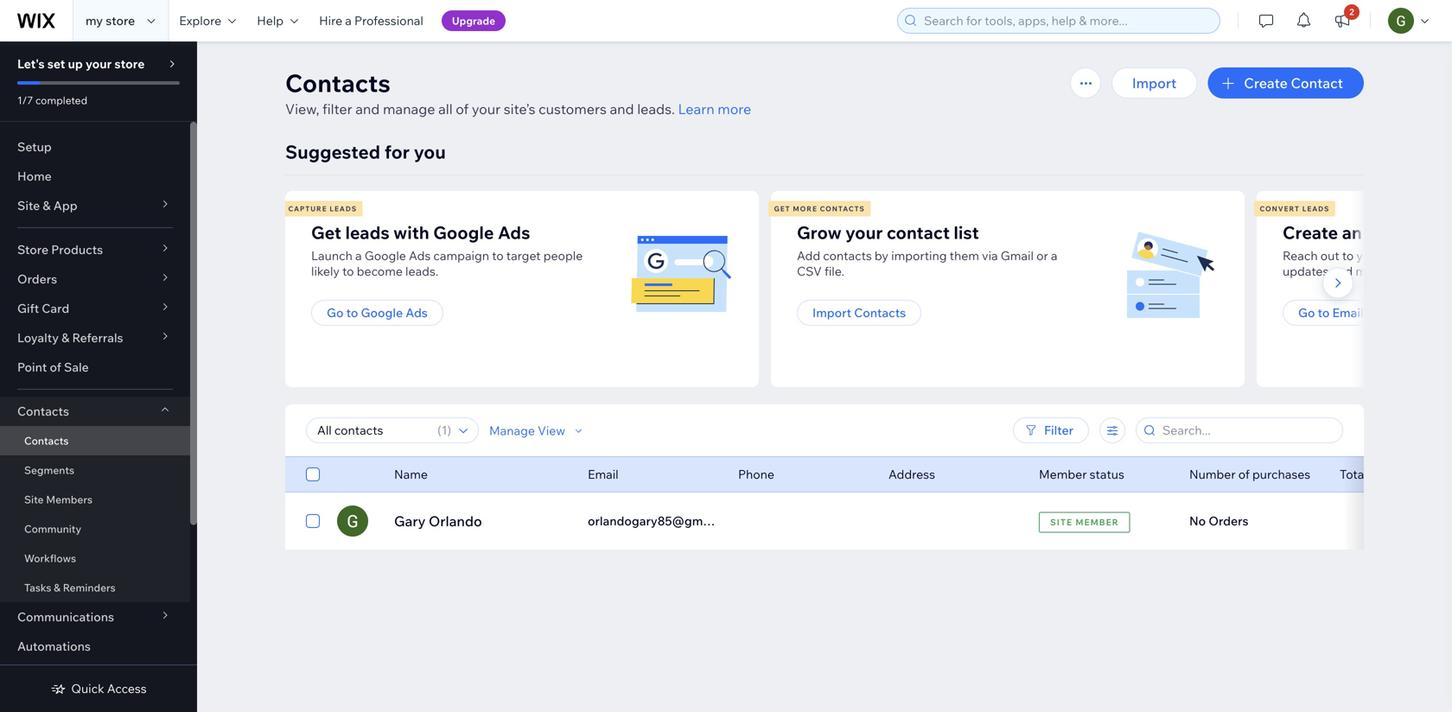 Task type: locate. For each thing, give the bounding box(es) containing it.
capture
[[288, 205, 327, 213]]

1 horizontal spatial leads
[[1303, 205, 1330, 213]]

go for get
[[327, 305, 344, 320]]

1 horizontal spatial leads.
[[637, 100, 675, 118]]

to left target
[[492, 248, 504, 263]]

1 horizontal spatial orders
[[1209, 514, 1249, 529]]

2 vertical spatial site
[[1051, 517, 1073, 528]]

tasks & reminders link
[[0, 573, 190, 603]]

member left status
[[1039, 467, 1087, 482]]

0 vertical spatial site
[[17, 198, 40, 213]]

by
[[875, 248, 889, 263]]

likely
[[311, 264, 340, 279]]

1 and from the left
[[356, 100, 380, 118]]

setup
[[17, 139, 52, 154]]

site & app
[[17, 198, 77, 213]]

0 vertical spatial view
[[538, 423, 566, 438]]

leads
[[330, 205, 357, 213], [1303, 205, 1330, 213]]

1/7
[[17, 94, 33, 107]]

let's
[[17, 56, 45, 71]]

orlandogary85@gmail.com
[[588, 514, 744, 529]]

0 horizontal spatial and
[[356, 100, 380, 118]]

leads right convert
[[1303, 205, 1330, 213]]

import for import
[[1133, 74, 1177, 92]]

1 vertical spatial google
[[365, 248, 406, 263]]

ads inside button
[[406, 305, 428, 320]]

list
[[283, 191, 1453, 387]]

2 vertical spatial of
[[1239, 467, 1250, 482]]

your left site's
[[472, 100, 501, 118]]

no
[[1190, 514, 1207, 529]]

learn more button
[[678, 99, 752, 119]]

list containing get leads with google ads
[[283, 191, 1453, 387]]

get more contacts
[[774, 205, 865, 213]]

email
[[1333, 305, 1364, 320], [588, 467, 619, 482]]

0 vertical spatial google
[[433, 222, 494, 243]]

to inside create an email camp reach out to your subscribers
[[1343, 248, 1354, 263]]

1 horizontal spatial of
[[456, 100, 469, 118]]

site inside 'link'
[[24, 493, 44, 506]]

1 go from the left
[[327, 305, 344, 320]]

0 vertical spatial leads.
[[637, 100, 675, 118]]

quick access
[[71, 681, 147, 697]]

a right or
[[1051, 248, 1058, 263]]

grow
[[797, 222, 842, 243]]

1 vertical spatial import
[[813, 305, 852, 320]]

None checkbox
[[306, 464, 320, 485], [306, 511, 320, 532], [306, 464, 320, 485], [306, 511, 320, 532]]

store down my store
[[115, 56, 145, 71]]

1 vertical spatial &
[[62, 330, 69, 345]]

0 vertical spatial import
[[1133, 74, 1177, 92]]

contacts inside contacts view, filter and manage all of your site's customers and leads. learn more
[[285, 68, 391, 98]]

create up reach
[[1283, 222, 1339, 243]]

view inside "manage view" popup button
[[538, 423, 566, 438]]

create
[[1245, 74, 1288, 92], [1283, 222, 1339, 243]]

2 horizontal spatial of
[[1239, 467, 1250, 482]]

0 vertical spatial of
[[456, 100, 469, 118]]

email
[[1367, 222, 1411, 243]]

0 vertical spatial email
[[1333, 305, 1364, 320]]

name
[[394, 467, 428, 482]]

community link
[[0, 515, 190, 544]]

and
[[356, 100, 380, 118], [610, 100, 634, 118]]

1 vertical spatial view
[[1244, 513, 1276, 530]]

contacts up 'segments'
[[24, 435, 69, 448]]

store right my
[[106, 13, 135, 28]]

leads. left the learn
[[637, 100, 675, 118]]

file.
[[825, 264, 845, 279]]

and right 'filter'
[[356, 100, 380, 118]]

0 vertical spatial store
[[106, 13, 135, 28]]

subscribers
[[1385, 248, 1451, 263]]

leads. down with
[[406, 264, 439, 279]]

of left sale
[[50, 360, 61, 375]]

0 horizontal spatial leads.
[[406, 264, 439, 279]]

capture leads
[[288, 205, 357, 213]]

manage
[[383, 100, 435, 118]]

help button
[[247, 0, 309, 42]]

grow your contact list add contacts by importing them via gmail or a csv file.
[[797, 222, 1058, 279]]

email left 'marketing'
[[1333, 305, 1364, 320]]

store products
[[17, 242, 103, 257]]

1 leads from the left
[[330, 205, 357, 213]]

& inside dropdown button
[[62, 330, 69, 345]]

campaign
[[434, 248, 489, 263]]

2 go from the left
[[1299, 305, 1316, 320]]

of
[[456, 100, 469, 118], [50, 360, 61, 375], [1239, 467, 1250, 482]]

0 horizontal spatial of
[[50, 360, 61, 375]]

amount
[[1371, 467, 1414, 482]]

1 vertical spatial create
[[1283, 222, 1339, 243]]

contacts down 'point of sale'
[[17, 404, 69, 419]]

camp
[[1415, 222, 1453, 243]]

google up campaign at left top
[[433, 222, 494, 243]]

a down leads
[[355, 248, 362, 263]]

with
[[394, 222, 430, 243]]

2 vertical spatial &
[[54, 582, 61, 595]]

professional
[[355, 13, 424, 28]]

contacts link
[[0, 426, 190, 456]]

2 horizontal spatial a
[[1051, 248, 1058, 263]]

0 vertical spatial &
[[43, 198, 51, 213]]

your right up
[[86, 56, 112, 71]]

contacts down by
[[855, 305, 906, 320]]

site inside popup button
[[17, 198, 40, 213]]

of inside sidebar element
[[50, 360, 61, 375]]

create left the contact
[[1245, 74, 1288, 92]]

contacts up 'filter'
[[285, 68, 391, 98]]

Search for tools, apps, help & more... field
[[919, 9, 1215, 33]]

your down an
[[1357, 248, 1382, 263]]

import for import contacts
[[813, 305, 852, 320]]

1 horizontal spatial a
[[355, 248, 362, 263]]

1 vertical spatial store
[[115, 56, 145, 71]]

2 leads from the left
[[1303, 205, 1330, 213]]

manage view
[[489, 423, 566, 438]]

contacts
[[285, 68, 391, 98], [855, 305, 906, 320], [17, 404, 69, 419], [24, 435, 69, 448]]

filter
[[1045, 423, 1074, 438]]

upgrade button
[[442, 10, 506, 31]]

create for contact
[[1245, 74, 1288, 92]]

ads down get leads with google ads launch a google ads campaign to target people likely to become leads.
[[406, 305, 428, 320]]

your inside create an email camp reach out to your subscribers
[[1357, 248, 1382, 263]]

loyalty & referrals
[[17, 330, 123, 345]]

0 horizontal spatial email
[[588, 467, 619, 482]]

view right manage
[[538, 423, 566, 438]]

orders down store
[[17, 272, 57, 287]]

create for an
[[1283, 222, 1339, 243]]

status
[[1090, 467, 1125, 482]]

hire a professional
[[319, 13, 424, 28]]

& right the 'loyalty'
[[62, 330, 69, 345]]

view down number of purchases
[[1244, 513, 1276, 530]]

ads
[[498, 222, 530, 243], [409, 248, 431, 263], [406, 305, 428, 320]]

google up become
[[365, 248, 406, 263]]

go to google ads
[[327, 305, 428, 320]]

create inside button
[[1245, 74, 1288, 92]]

view,
[[285, 100, 319, 118]]

point
[[17, 360, 47, 375]]

& for tasks
[[54, 582, 61, 595]]

tasks & reminders
[[24, 582, 116, 595]]

help
[[257, 13, 284, 28]]

0 vertical spatial ads
[[498, 222, 530, 243]]

your up contacts
[[846, 222, 883, 243]]

go down likely
[[327, 305, 344, 320]]

site down 'segments'
[[24, 493, 44, 506]]

& right tasks
[[54, 582, 61, 595]]

gary orlando image
[[337, 506, 368, 537]]

contacts
[[823, 248, 872, 263]]

1 vertical spatial member
[[1076, 517, 1120, 528]]

email inside button
[[1333, 305, 1364, 320]]

ads up target
[[498, 222, 530, 243]]

orders
[[17, 272, 57, 287], [1209, 514, 1249, 529]]

site & app button
[[0, 191, 190, 221]]

google down become
[[361, 305, 403, 320]]

site member
[[1051, 517, 1120, 528]]

1 horizontal spatial and
[[610, 100, 634, 118]]

up
[[68, 56, 83, 71]]

your inside contacts view, filter and manage all of your site's customers and leads. learn more
[[472, 100, 501, 118]]

explore
[[179, 13, 222, 28]]

& left the app
[[43, 198, 51, 213]]

sale
[[64, 360, 89, 375]]

0 horizontal spatial leads
[[330, 205, 357, 213]]

0 horizontal spatial view
[[538, 423, 566, 438]]

store
[[106, 13, 135, 28], [115, 56, 145, 71]]

1 horizontal spatial view
[[1244, 513, 1276, 530]]

& inside popup button
[[43, 198, 51, 213]]

2 horizontal spatial &
[[62, 330, 69, 345]]

1 horizontal spatial import
[[1133, 74, 1177, 92]]

1 vertical spatial of
[[50, 360, 61, 375]]

1 horizontal spatial &
[[54, 582, 61, 595]]

more
[[793, 205, 818, 213]]

of right all
[[456, 100, 469, 118]]

point of sale
[[17, 360, 89, 375]]

1 vertical spatial site
[[24, 493, 44, 506]]

of right number
[[1239, 467, 1250, 482]]

home
[[17, 169, 52, 184]]

create inside create an email camp reach out to your subscribers
[[1283, 222, 1339, 243]]

0 horizontal spatial &
[[43, 198, 51, 213]]

ads down with
[[409, 248, 431, 263]]

0 horizontal spatial orders
[[17, 272, 57, 287]]

1 horizontal spatial email
[[1333, 305, 1364, 320]]

set
[[47, 56, 65, 71]]

orders right no
[[1209, 514, 1249, 529]]

0 horizontal spatial go
[[327, 305, 344, 320]]

sidebar element
[[0, 42, 197, 713]]

out
[[1321, 248, 1340, 263]]

leads up get
[[330, 205, 357, 213]]

0 horizontal spatial import
[[813, 305, 852, 320]]

to right out
[[1343, 248, 1354, 263]]

& for loyalty
[[62, 330, 69, 345]]

site down home
[[17, 198, 40, 213]]

and right customers
[[610, 100, 634, 118]]

site down member status
[[1051, 517, 1073, 528]]

contacts inside contacts dropdown button
[[17, 404, 69, 419]]

a right hire
[[345, 13, 352, 28]]

go down reach
[[1299, 305, 1316, 320]]

2 vertical spatial google
[[361, 305, 403, 320]]

1 horizontal spatial go
[[1299, 305, 1316, 320]]

google
[[433, 222, 494, 243], [365, 248, 406, 263], [361, 305, 403, 320]]

email up orlandogary85@gmail.com
[[588, 467, 619, 482]]

1 vertical spatial leads.
[[406, 264, 439, 279]]

to down out
[[1318, 305, 1330, 320]]

0 vertical spatial orders
[[17, 272, 57, 287]]

number of purchases
[[1190, 467, 1311, 482]]

of inside contacts view, filter and manage all of your site's customers and leads. learn more
[[456, 100, 469, 118]]

leads for create
[[1303, 205, 1330, 213]]

member down status
[[1076, 517, 1120, 528]]

2 vertical spatial ads
[[406, 305, 428, 320]]

0 vertical spatial create
[[1245, 74, 1288, 92]]

to down become
[[346, 305, 358, 320]]

gift card
[[17, 301, 69, 316]]

importing
[[892, 248, 947, 263]]

communications button
[[0, 603, 190, 632]]

community
[[24, 523, 81, 536]]



Task type: describe. For each thing, give the bounding box(es) containing it.
1 vertical spatial ads
[[409, 248, 431, 263]]

orders button
[[0, 265, 190, 294]]

2
[[1350, 6, 1355, 17]]

suggested for you
[[285, 141, 446, 163]]

site for site & app
[[17, 198, 40, 213]]

filter
[[323, 100, 352, 118]]

purchases
[[1253, 467, 1311, 482]]

target
[[507, 248, 541, 263]]

import contacts button
[[797, 300, 922, 326]]

communications
[[17, 610, 114, 625]]

home link
[[0, 162, 190, 191]]

all
[[438, 100, 453, 118]]

workflows link
[[0, 544, 190, 573]]

site for site member
[[1051, 517, 1073, 528]]

site members link
[[0, 485, 190, 515]]

get
[[774, 205, 791, 213]]

leads. inside contacts view, filter and manage all of your site's customers and leads. learn more
[[637, 100, 675, 118]]

you
[[414, 141, 446, 163]]

create contact button
[[1208, 67, 1365, 99]]

go to email marketing
[[1299, 305, 1425, 320]]

Search... field
[[1158, 419, 1338, 443]]

marketing
[[1367, 305, 1425, 320]]

automations
[[17, 639, 91, 654]]

for
[[385, 141, 410, 163]]

manage
[[489, 423, 535, 438]]

of for point of sale
[[50, 360, 61, 375]]

google inside button
[[361, 305, 403, 320]]

contacts button
[[0, 397, 190, 426]]

quick access button
[[50, 681, 147, 697]]

import contacts
[[813, 305, 906, 320]]

via
[[982, 248, 998, 263]]

import button
[[1112, 67, 1198, 99]]

automations link
[[0, 632, 190, 662]]

contacts inside contacts link
[[24, 435, 69, 448]]

site's
[[504, 100, 536, 118]]

total amount spent
[[1340, 467, 1449, 482]]

1
[[442, 423, 447, 438]]

orders inside popup button
[[17, 272, 57, 287]]

1 vertical spatial orders
[[1209, 514, 1249, 529]]

members
[[46, 493, 93, 506]]

launch
[[311, 248, 353, 263]]

leads for get
[[330, 205, 357, 213]]

0 vertical spatial member
[[1039, 467, 1087, 482]]

store inside sidebar element
[[115, 56, 145, 71]]

tasks
[[24, 582, 51, 595]]

2 button
[[1324, 0, 1362, 42]]

setup link
[[0, 132, 190, 162]]

no orders
[[1190, 514, 1249, 529]]

referrals
[[72, 330, 123, 345]]

quick
[[71, 681, 104, 697]]

customers
[[539, 100, 607, 118]]

your inside grow your contact list add contacts by importing them via gmail or a csv file.
[[846, 222, 883, 243]]

gift card button
[[0, 294, 190, 323]]

workflows
[[24, 552, 76, 565]]

convert
[[1260, 205, 1301, 213]]

of for number of purchases
[[1239, 467, 1250, 482]]

point of sale link
[[0, 353, 190, 382]]

contacts inside import contacts button
[[855, 305, 906, 320]]

address
[[889, 467, 936, 482]]

& for site
[[43, 198, 51, 213]]

view link
[[1223, 506, 1297, 537]]

hire a professional link
[[309, 0, 434, 42]]

learn
[[678, 100, 715, 118]]

filter button
[[1013, 418, 1090, 444]]

suggested
[[285, 141, 381, 163]]

spent
[[1417, 467, 1449, 482]]

2 and from the left
[[610, 100, 634, 118]]

go to google ads button
[[311, 300, 443, 326]]

completed
[[35, 94, 87, 107]]

1 vertical spatial email
[[588, 467, 619, 482]]

site members
[[24, 493, 93, 506]]

more
[[718, 100, 752, 118]]

)
[[447, 423, 451, 438]]

segments
[[24, 464, 74, 477]]

Unsaved view field
[[312, 419, 433, 443]]

them
[[950, 248, 980, 263]]

your inside sidebar element
[[86, 56, 112, 71]]

site for site members
[[24, 493, 44, 506]]

loyalty
[[17, 330, 59, 345]]

manage view button
[[489, 423, 586, 439]]

member status
[[1039, 467, 1125, 482]]

card
[[42, 301, 69, 316]]

gift
[[17, 301, 39, 316]]

a inside grow your contact list add contacts by importing them via gmail or a csv file.
[[1051, 248, 1058, 263]]

orlando
[[429, 513, 482, 530]]

a inside get leads with google ads launch a google ads campaign to target people likely to become leads.
[[355, 248, 362, 263]]

0 horizontal spatial a
[[345, 13, 352, 28]]

store products button
[[0, 235, 190, 265]]

upgrade
[[452, 14, 496, 27]]

convert leads
[[1260, 205, 1330, 213]]

total
[[1340, 467, 1368, 482]]

go for create
[[1299, 305, 1316, 320]]

get
[[311, 222, 342, 243]]

access
[[107, 681, 147, 697]]

to down launch
[[343, 264, 354, 279]]

an
[[1343, 222, 1363, 243]]

people
[[544, 248, 583, 263]]

contact
[[887, 222, 950, 243]]

become
[[357, 264, 403, 279]]

leads
[[345, 222, 390, 243]]

leads. inside get leads with google ads launch a google ads campaign to target people likely to become leads.
[[406, 264, 439, 279]]

create contact
[[1245, 74, 1344, 92]]

list
[[954, 222, 980, 243]]

add
[[797, 248, 821, 263]]

store
[[17, 242, 48, 257]]

or
[[1037, 248, 1049, 263]]



